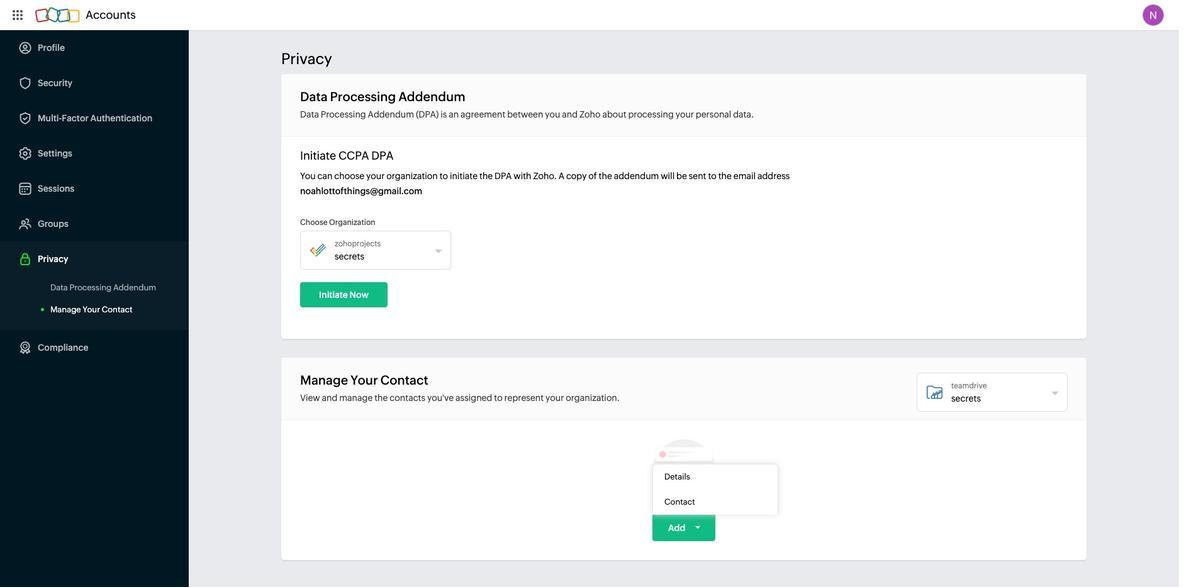 Task type: describe. For each thing, give the bounding box(es) containing it.
processing for data processing addendum data processing addendum (dpa) is an agreement between you and zoho about processing your personal data.
[[330, 89, 396, 104]]

choose
[[300, 218, 328, 227]]

the right of on the top of the page
[[599, 171, 612, 181]]

initiate
[[450, 171, 478, 181]]

will
[[661, 171, 675, 181]]

you
[[300, 171, 316, 181]]

copy
[[566, 171, 587, 181]]

groups
[[38, 219, 69, 229]]

choose organization
[[300, 218, 376, 227]]

zoho.
[[533, 171, 557, 181]]

initiate ccpa dpa
[[300, 149, 394, 162]]

1 vertical spatial addendum
[[368, 110, 414, 120]]

can
[[318, 171, 333, 181]]

0 horizontal spatial to
[[440, 171, 448, 181]]

compliance
[[38, 343, 88, 353]]

2 horizontal spatial to
[[708, 171, 717, 181]]

your inside you can choose your organization to initiate the dpa with zoho. a copy of the addendum will be sent to the email address noahlottofthings@gmail.com
[[366, 171, 385, 181]]

a
[[559, 171, 565, 181]]

settings
[[38, 149, 72, 159]]

of
[[589, 171, 597, 181]]

your for manage your contact
[[83, 305, 100, 315]]

noahlottofthings@gmail.com
[[300, 186, 423, 196]]

processing for data processing addendum
[[70, 283, 112, 293]]

zohoprojects secrets
[[335, 240, 381, 262]]

addendum for data processing addendum
[[113, 283, 156, 293]]

data processing addendum data processing addendum (dpa) is an agreement between you and zoho about processing your personal data.
[[300, 89, 754, 120]]

manage your contact
[[50, 305, 132, 315]]

(dpa)
[[416, 110, 439, 120]]

add
[[669, 524, 686, 534]]

with
[[514, 171, 532, 181]]

you can choose your organization to initiate the dpa with zoho. a copy of the addendum will be sent to the email address noahlottofthings@gmail.com
[[300, 171, 790, 196]]

data for data processing addendum data processing addendum (dpa) is an agreement between you and zoho about processing your personal data.
[[300, 89, 328, 104]]

contact for manage your contact
[[102, 305, 132, 315]]

contact for manage your contact view and manage the contacts you've assigned to represent your organization.
[[381, 373, 428, 388]]

data.
[[734, 110, 754, 120]]

secrets for teamdrive secrets
[[952, 394, 981, 404]]

address
[[758, 171, 790, 181]]

manage for manage your contact
[[50, 305, 81, 315]]

your inside manage your contact view and manage the contacts you've assigned to represent your organization.
[[546, 393, 564, 404]]

data for data processing addendum
[[50, 283, 68, 293]]

0 vertical spatial dpa
[[372, 149, 394, 162]]

manage your contact view and manage the contacts you've assigned to represent your organization.
[[300, 373, 620, 404]]

now
[[350, 290, 369, 300]]

initiate now
[[319, 290, 369, 300]]



Task type: vqa. For each thing, say whether or not it's contained in the screenshot.
Ccpa
yes



Task type: locate. For each thing, give the bounding box(es) containing it.
zoho
[[580, 110, 601, 120]]

manage
[[339, 393, 373, 404]]

teamdrive secrets
[[952, 382, 987, 404]]

0 vertical spatial data
[[300, 89, 328, 104]]

1 vertical spatial privacy
[[38, 254, 68, 264]]

personal
[[696, 110, 732, 120]]

1 vertical spatial and
[[322, 393, 338, 404]]

manage inside manage your contact view and manage the contacts you've assigned to represent your organization.
[[300, 373, 348, 388]]

organization
[[329, 218, 376, 227]]

dpa inside you can choose your organization to initiate the dpa with zoho. a copy of the addendum will be sent to the email address noahlottofthings@gmail.com
[[495, 171, 512, 181]]

processing up manage your contact
[[70, 283, 112, 293]]

0 horizontal spatial your
[[83, 305, 100, 315]]

data
[[300, 89, 328, 104], [300, 110, 319, 120], [50, 283, 68, 293]]

view
[[300, 393, 320, 404]]

your inside manage your contact view and manage the contacts you've assigned to represent your organization.
[[351, 373, 378, 388]]

is
[[441, 110, 447, 120]]

zohoprojects
[[335, 240, 381, 249]]

0 horizontal spatial contact
[[102, 305, 132, 315]]

contact up contacts
[[381, 373, 428, 388]]

1 vertical spatial contact
[[381, 373, 428, 388]]

your inside data processing addendum data processing addendum (dpa) is an agreement between you and zoho about processing your personal data.
[[676, 110, 694, 120]]

authentication
[[90, 113, 153, 123]]

secrets for zohoprojects secrets
[[335, 252, 364, 262]]

and
[[562, 110, 578, 120], [322, 393, 338, 404]]

initiate now button
[[300, 283, 388, 308]]

your
[[83, 305, 100, 315], [351, 373, 378, 388]]

and inside manage your contact view and manage the contacts you've assigned to represent your organization.
[[322, 393, 338, 404]]

email
[[734, 171, 756, 181]]

to
[[440, 171, 448, 181], [708, 171, 717, 181], [494, 393, 503, 404]]

2 vertical spatial your
[[546, 393, 564, 404]]

0 vertical spatial contact
[[102, 305, 132, 315]]

your right represent
[[546, 393, 564, 404]]

organization
[[387, 171, 438, 181]]

manage up compliance
[[50, 305, 81, 315]]

organization.
[[566, 393, 620, 404]]

1 vertical spatial secrets
[[952, 394, 981, 404]]

1 horizontal spatial to
[[494, 393, 503, 404]]

1 vertical spatial your
[[366, 171, 385, 181]]

manage
[[50, 305, 81, 315], [300, 373, 348, 388]]

secrets down teamdrive
[[952, 394, 981, 404]]

1 horizontal spatial your
[[546, 393, 564, 404]]

about
[[603, 110, 627, 120]]

your up manage
[[351, 373, 378, 388]]

multi-factor authentication
[[38, 113, 153, 123]]

the left email
[[719, 171, 732, 181]]

1 horizontal spatial dpa
[[495, 171, 512, 181]]

processing
[[330, 89, 396, 104], [321, 110, 366, 120], [70, 283, 112, 293]]

2 vertical spatial data
[[50, 283, 68, 293]]

2 horizontal spatial contact
[[665, 498, 695, 507]]

the right manage
[[375, 393, 388, 404]]

contacts
[[390, 393, 426, 404]]

manage for manage your contact view and manage the contacts you've assigned to represent your organization.
[[300, 373, 348, 388]]

contact down details
[[665, 498, 695, 507]]

1 horizontal spatial manage
[[300, 373, 348, 388]]

and right view
[[322, 393, 338, 404]]

choose
[[334, 171, 365, 181]]

1 vertical spatial data
[[300, 110, 319, 120]]

1 horizontal spatial contact
[[381, 373, 428, 388]]

ccpa
[[339, 149, 369, 162]]

1 horizontal spatial and
[[562, 110, 578, 120]]

multi-
[[38, 113, 62, 123]]

teamdrive
[[952, 382, 987, 391]]

1 horizontal spatial secrets
[[952, 394, 981, 404]]

the right initiate
[[480, 171, 493, 181]]

dpa
[[372, 149, 394, 162], [495, 171, 512, 181]]

0 horizontal spatial and
[[322, 393, 338, 404]]

contact inside manage your contact view and manage the contacts you've assigned to represent your organization.
[[381, 373, 428, 388]]

assigned
[[456, 393, 492, 404]]

0 horizontal spatial privacy
[[38, 254, 68, 264]]

org_list image
[[927, 385, 942, 400]]

secrets inside the zohoprojects secrets
[[335, 252, 364, 262]]

your left personal
[[676, 110, 694, 120]]

1 vertical spatial initiate
[[319, 290, 348, 300]]

1 vertical spatial processing
[[321, 110, 366, 120]]

and inside data processing addendum data processing addendum (dpa) is an agreement between you and zoho about processing your personal data.
[[562, 110, 578, 120]]

0 horizontal spatial secrets
[[335, 252, 364, 262]]

sessions
[[38, 184, 74, 194]]

0 horizontal spatial manage
[[50, 305, 81, 315]]

0 vertical spatial your
[[83, 305, 100, 315]]

dpa right ccpa
[[372, 149, 394, 162]]

you've
[[427, 393, 454, 404]]

represent
[[505, 393, 544, 404]]

initiate up can
[[300, 149, 336, 162]]

addendum up manage your contact
[[113, 283, 156, 293]]

secrets
[[335, 252, 364, 262], [952, 394, 981, 404]]

0 horizontal spatial your
[[366, 171, 385, 181]]

1 horizontal spatial your
[[351, 373, 378, 388]]

1 vertical spatial dpa
[[495, 171, 512, 181]]

to right sent
[[708, 171, 717, 181]]

secrets inside teamdrive secrets
[[952, 394, 981, 404]]

profile
[[38, 43, 65, 53]]

to left initiate
[[440, 171, 448, 181]]

0 vertical spatial secrets
[[335, 252, 364, 262]]

0 vertical spatial your
[[676, 110, 694, 120]]

to inside manage your contact view and manage the contacts you've assigned to represent your organization.
[[494, 393, 503, 404]]

data processing addendum
[[50, 283, 156, 293]]

2 horizontal spatial your
[[676, 110, 694, 120]]

agreement
[[461, 110, 506, 120]]

an
[[449, 110, 459, 120]]

initiate inside button
[[319, 290, 348, 300]]

your
[[676, 110, 694, 120], [366, 171, 385, 181], [546, 393, 564, 404]]

0 vertical spatial and
[[562, 110, 578, 120]]

accounts
[[86, 8, 136, 21]]

between
[[508, 110, 543, 120]]

your down data processing addendum
[[83, 305, 100, 315]]

1 vertical spatial manage
[[300, 373, 348, 388]]

you
[[545, 110, 560, 120]]

processing
[[628, 110, 674, 120]]

0 vertical spatial privacy
[[281, 50, 332, 67]]

0 vertical spatial processing
[[330, 89, 396, 104]]

2 vertical spatial processing
[[70, 283, 112, 293]]

initiate for initiate now
[[319, 290, 348, 300]]

sent
[[689, 171, 707, 181]]

initiate
[[300, 149, 336, 162], [319, 290, 348, 300]]

factor
[[62, 113, 89, 123]]

contact
[[102, 305, 132, 315], [381, 373, 428, 388], [665, 498, 695, 507]]

initiate left now
[[319, 290, 348, 300]]

contact down data processing addendum
[[102, 305, 132, 315]]

1 horizontal spatial privacy
[[281, 50, 332, 67]]

addendum
[[614, 171, 659, 181]]

details
[[665, 473, 690, 482]]

and right you at the left top
[[562, 110, 578, 120]]

initiate for initiate ccpa dpa
[[300, 149, 336, 162]]

be
[[677, 171, 687, 181]]

security
[[38, 78, 72, 88]]

0 vertical spatial initiate
[[300, 149, 336, 162]]

2 vertical spatial contact
[[665, 498, 695, 507]]

your for manage your contact view and manage the contacts you've assigned to represent your organization.
[[351, 373, 378, 388]]

0 vertical spatial manage
[[50, 305, 81, 315]]

dpa left with
[[495, 171, 512, 181]]

the inside manage your contact view and manage the contacts you've assigned to represent your organization.
[[375, 393, 388, 404]]

addendum
[[399, 89, 466, 104], [368, 110, 414, 120], [113, 283, 156, 293]]

your up 'noahlottofthings@gmail.com'
[[366, 171, 385, 181]]

0 horizontal spatial dpa
[[372, 149, 394, 162]]

the
[[480, 171, 493, 181], [599, 171, 612, 181], [719, 171, 732, 181], [375, 393, 388, 404]]

secrets down zohoprojects
[[335, 252, 364, 262]]

addendum for data processing addendum data processing addendum (dpa) is an agreement between you and zoho about processing your personal data.
[[399, 89, 466, 104]]

to right assigned
[[494, 393, 503, 404]]

processing up ccpa
[[330, 89, 396, 104]]

1 vertical spatial your
[[351, 373, 378, 388]]

manage up view
[[300, 373, 348, 388]]

addendum up (dpa)
[[399, 89, 466, 104]]

addendum left (dpa)
[[368, 110, 414, 120]]

privacy
[[281, 50, 332, 67], [38, 254, 68, 264]]

processing up initiate ccpa dpa
[[321, 110, 366, 120]]

0 vertical spatial addendum
[[399, 89, 466, 104]]

2 vertical spatial addendum
[[113, 283, 156, 293]]



